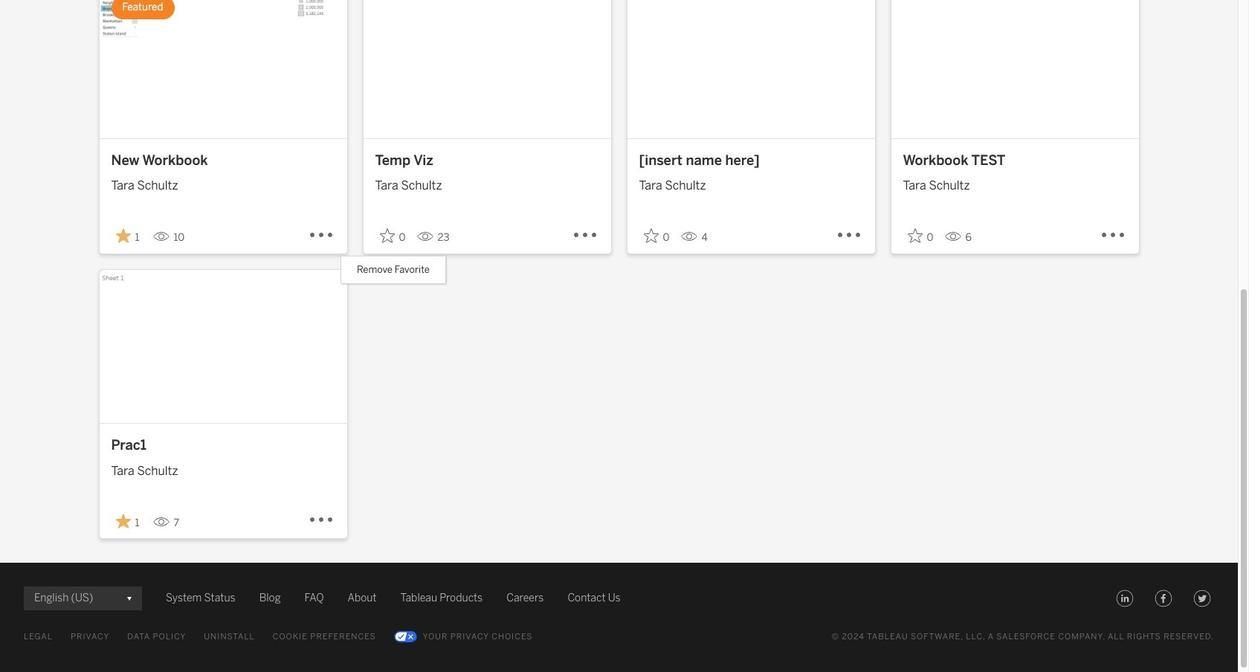 Task type: locate. For each thing, give the bounding box(es) containing it.
more actions image
[[308, 507, 335, 534]]

workbook thumbnail image for second add favorite icon from right
[[363, 0, 611, 138]]

1 add favorite button from the left
[[375, 224, 411, 249]]

workbook thumbnail image
[[99, 0, 347, 138], [363, 0, 611, 138], [628, 0, 875, 138], [892, 0, 1139, 138], [99, 270, 347, 423]]

remove favorite image
[[116, 229, 131, 243]]

1 remove favorite button from the top
[[111, 224, 147, 249]]

2 horizontal spatial add favorite button
[[904, 224, 939, 249]]

featured element
[[111, 0, 175, 19]]

3 more actions image from the left
[[837, 222, 863, 249]]

1 more actions image from the left
[[308, 222, 335, 249]]

more actions image
[[308, 222, 335, 249], [573, 222, 599, 249], [837, 222, 863, 249]]

1 horizontal spatial more actions image
[[573, 222, 599, 249]]

0 horizontal spatial add favorite image
[[380, 229, 395, 243]]

0 horizontal spatial add favorite button
[[375, 224, 411, 249]]

2 remove favorite button from the top
[[111, 509, 147, 534]]

more actions image for add favorite image workbook thumbnail
[[837, 222, 863, 249]]

1 vertical spatial remove favorite button
[[111, 509, 147, 534]]

0 vertical spatial remove favorite button
[[111, 224, 147, 249]]

2 add favorite button from the left
[[639, 224, 675, 249]]

workbook thumbnail image for remove favorite image
[[99, 270, 347, 423]]

0 horizontal spatial more actions image
[[308, 222, 335, 249]]

Add Favorite button
[[375, 224, 411, 249], [639, 224, 675, 249], [904, 224, 939, 249]]

2 more actions image from the left
[[573, 222, 599, 249]]

Remove Favorite button
[[111, 224, 147, 249], [111, 509, 147, 534]]

1 horizontal spatial add favorite button
[[639, 224, 675, 249]]

1 horizontal spatial add favorite image
[[908, 229, 923, 243]]

2 horizontal spatial more actions image
[[837, 222, 863, 249]]

add favorite image
[[380, 229, 395, 243], [908, 229, 923, 243]]

add favorite button for workbook thumbnail related to second add favorite icon from right
[[375, 224, 411, 249]]



Task type: describe. For each thing, give the bounding box(es) containing it.
add favorite image
[[644, 229, 659, 243]]

remove favorite image
[[116, 514, 131, 529]]

more actions image for workbook thumbnail related to second add favorite icon from right
[[573, 222, 599, 249]]

3 add favorite button from the left
[[904, 224, 939, 249]]

1 add favorite image from the left
[[380, 229, 395, 243]]

2 add favorite image from the left
[[908, 229, 923, 243]]

selected language element
[[34, 587, 132, 611]]

workbook thumbnail image for add favorite image
[[628, 0, 875, 138]]

add favorite button for add favorite image workbook thumbnail
[[639, 224, 675, 249]]



Task type: vqa. For each thing, say whether or not it's contained in the screenshot.
jacob.simon6557 icon
no



